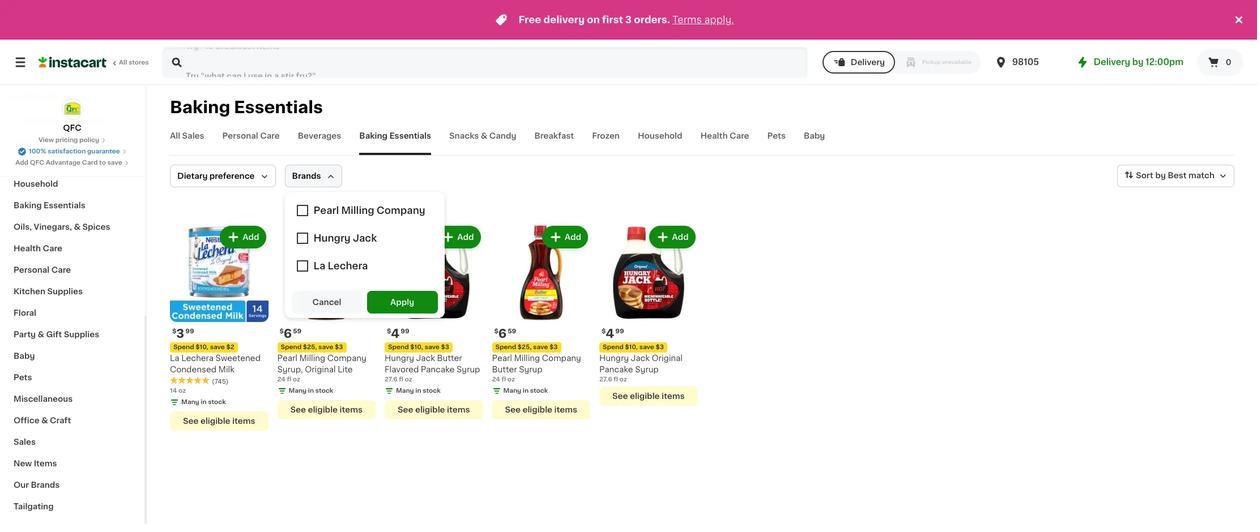 Task type: locate. For each thing, give the bounding box(es) containing it.
0 horizontal spatial original
[[305, 366, 336, 374]]

2 fl from the left
[[399, 377, 404, 383]]

fl inside the pearl milling company butter syrup 24 fl oz
[[502, 377, 506, 383]]

&
[[60, 94, 66, 102], [66, 116, 73, 124], [481, 132, 488, 140], [77, 137, 83, 145], [74, 223, 81, 231], [38, 331, 44, 339], [41, 417, 48, 425]]

1 horizontal spatial health
[[701, 132, 728, 140]]

in for syrup
[[523, 388, 529, 394]]

all sales link
[[170, 130, 204, 155]]

spend $10, save $3 for hungry jack original pancake syrup
[[603, 344, 664, 351]]

3
[[626, 15, 632, 24], [176, 328, 184, 340]]

canned goods & soups
[[14, 137, 111, 145]]

3 $10, from the left
[[625, 344, 638, 351]]

1 hungry from the left
[[385, 355, 414, 362]]

4
[[391, 328, 400, 340], [606, 328, 615, 340]]

100%
[[29, 149, 46, 155]]

6 up syrup,
[[284, 328, 292, 340]]

1 horizontal spatial syrup
[[519, 366, 543, 374]]

butter
[[437, 355, 462, 362], [492, 366, 517, 374]]

$
[[172, 328, 176, 335], [280, 328, 284, 335], [387, 328, 391, 335], [495, 328, 499, 335], [602, 328, 606, 335]]

items down the pearl milling company butter syrup 24 fl oz
[[555, 406, 578, 414]]

breakfast link for frozen link
[[535, 130, 574, 155]]

all up "dietary"
[[170, 132, 180, 140]]

company
[[328, 355, 367, 362], [542, 355, 581, 362]]

4 $ from the left
[[495, 328, 499, 335]]

spend down "$ 3 99"
[[173, 344, 194, 351]]

98105 button
[[995, 46, 1063, 78]]

1 vertical spatial baking essentials
[[360, 132, 431, 140]]

stock for syrup
[[530, 388, 548, 394]]

syrup inside the pearl milling company butter syrup 24 fl oz
[[519, 366, 543, 374]]

all
[[119, 60, 127, 66], [170, 132, 180, 140]]

our
[[14, 482, 29, 490]]

1 horizontal spatial 99
[[401, 328, 410, 335]]

eligible for pearl milling company butter syrup
[[523, 406, 553, 414]]

breakfast
[[535, 132, 574, 140], [14, 159, 53, 167]]

see for hungry jack original pancake syrup
[[613, 393, 628, 400]]

0 horizontal spatial 24
[[277, 377, 286, 383]]

items for hungry jack original pancake syrup
[[662, 393, 685, 400]]

baking
[[170, 99, 230, 116], [360, 132, 388, 140], [14, 202, 42, 210]]

pets
[[768, 132, 786, 140], [14, 374, 32, 382]]

kitchen
[[14, 288, 45, 296]]

1 horizontal spatial baking essentials
[[170, 99, 323, 116]]

office & craft
[[14, 417, 71, 425]]

milling inside pearl milling company syrup, original lite 24 fl oz
[[300, 355, 325, 362]]

product group containing 3
[[170, 224, 268, 431]]

fl
[[287, 377, 291, 383], [399, 377, 404, 383], [502, 377, 506, 383], [614, 377, 618, 383]]

see eligible items down the pearl milling company butter syrup 24 fl oz
[[505, 406, 578, 414]]

0 vertical spatial 3
[[626, 15, 632, 24]]

3 up la
[[176, 328, 184, 340]]

1 horizontal spatial essentials
[[234, 99, 323, 116]]

all left stores
[[119, 60, 127, 66]]

0 horizontal spatial 27.6
[[385, 377, 398, 383]]

0 horizontal spatial baking essentials link
[[7, 195, 138, 217]]

0 horizontal spatial 99
[[185, 328, 194, 335]]

1 product group from the left
[[170, 224, 268, 431]]

dietary
[[177, 172, 208, 180]]

by right sort
[[1156, 172, 1166, 180]]

1 vertical spatial household link
[[7, 173, 138, 195]]

personal up preference
[[223, 132, 258, 140]]

4 up hungry jack original pancake syrup 27.6 fl oz
[[606, 328, 615, 340]]

1 horizontal spatial all
[[170, 132, 180, 140]]

jack inside hungry jack original pancake syrup 27.6 fl oz
[[631, 355, 650, 362]]

1 horizontal spatial $10,
[[411, 344, 423, 351]]

see eligible items button down hungry jack original pancake syrup 27.6 fl oz
[[600, 387, 698, 406]]

brands down beverages link
[[292, 172, 321, 180]]

0 horizontal spatial company
[[328, 355, 367, 362]]

1 fl from the left
[[287, 377, 291, 383]]

pancake
[[421, 366, 455, 374], [600, 366, 633, 374]]

syrup inside hungry jack original pancake syrup 27.6 fl oz
[[635, 366, 659, 374]]

3 syrup from the left
[[635, 366, 659, 374]]

27.6 inside the hungry jack butter flavored pancake syrup 27.6 fl oz
[[385, 377, 398, 383]]

baking essentials link
[[360, 130, 431, 155], [7, 195, 138, 217]]

by for delivery
[[1133, 58, 1144, 66]]

59 up syrup,
[[293, 328, 302, 335]]

qfc down 100%
[[30, 160, 44, 166]]

see eligible items for hungry jack original pancake syrup
[[613, 393, 685, 400]]

1 4 from the left
[[391, 328, 400, 340]]

see eligible items down the hungry jack butter flavored pancake syrup 27.6 fl oz
[[398, 406, 470, 414]]

apply.
[[705, 15, 734, 24]]

kitchen supplies link
[[7, 281, 138, 303]]

0 horizontal spatial 6
[[284, 328, 292, 340]]

see for pearl milling company syrup, original lite
[[291, 406, 306, 414]]

2 pearl from the left
[[492, 355, 512, 362]]

see eligible items button down the hungry jack butter flavored pancake syrup 27.6 fl oz
[[385, 400, 483, 420]]

essentials left snacks
[[390, 132, 431, 140]]

99 for hungry jack butter flavored pancake syrup
[[401, 328, 410, 335]]

items down the hungry jack butter flavored pancake syrup 27.6 fl oz
[[447, 406, 470, 414]]

supplies down floral link
[[64, 331, 99, 339]]

$ up la
[[172, 328, 176, 335]]

many for syrup,
[[289, 388, 307, 394]]

in down pearl milling company syrup, original lite 24 fl oz
[[308, 388, 314, 394]]

breakfast link
[[535, 130, 574, 155], [7, 152, 138, 173]]

0 horizontal spatial all
[[119, 60, 127, 66]]

eligible for pearl milling company syrup, original lite
[[308, 406, 338, 414]]

2 27.6 from the left
[[600, 377, 612, 383]]

see eligible items button for hungry jack original pancake syrup
[[600, 387, 698, 406]]

2 $ 4 99 from the left
[[602, 328, 624, 340]]

1 vertical spatial brands
[[31, 482, 60, 490]]

company inside pearl milling company syrup, original lite 24 fl oz
[[328, 355, 367, 362]]

2 hungry from the left
[[600, 355, 629, 362]]

2 pancake from the left
[[600, 366, 633, 374]]

5 spend from the left
[[603, 344, 624, 351]]

0 horizontal spatial health
[[14, 245, 41, 253]]

$ for pearl milling company syrup, original lite
[[280, 328, 284, 335]]

6
[[284, 328, 292, 340], [499, 328, 507, 340]]

free
[[519, 15, 542, 24]]

household down 100%
[[14, 180, 58, 188]]

baking right beverages
[[360, 132, 388, 140]]

0 horizontal spatial 59
[[293, 328, 302, 335]]

1 horizontal spatial company
[[542, 355, 581, 362]]

2 6 from the left
[[499, 328, 507, 340]]

2 horizontal spatial essentials
[[390, 132, 431, 140]]

1 company from the left
[[328, 355, 367, 362]]

delivery inside button
[[851, 58, 885, 66]]

qfc logo image
[[61, 99, 83, 120]]

0 vertical spatial butter
[[437, 355, 462, 362]]

jack inside the hungry jack butter flavored pancake syrup 27.6 fl oz
[[416, 355, 435, 362]]

2 jack from the left
[[631, 355, 650, 362]]

household right frozen
[[638, 132, 683, 140]]

$ 4 99
[[387, 328, 410, 340], [602, 328, 624, 340]]

terms apply. link
[[673, 15, 734, 24]]

0 horizontal spatial household link
[[7, 173, 138, 195]]

many in stock down the (745)
[[181, 399, 226, 406]]

1 horizontal spatial 24
[[492, 377, 500, 383]]

spend $10, save $3
[[388, 344, 450, 351], [603, 344, 664, 351]]

0 horizontal spatial personal
[[14, 266, 49, 274]]

24 inside pearl milling company syrup, original lite 24 fl oz
[[277, 377, 286, 383]]

1 add button from the left
[[221, 227, 265, 248]]

1 horizontal spatial health care
[[701, 132, 750, 140]]

0 vertical spatial baking
[[170, 99, 230, 116]]

brands inside dropdown button
[[292, 172, 321, 180]]

$ 6 59 up syrup,
[[280, 328, 302, 340]]

items for hungry jack butter flavored pancake syrup
[[447, 406, 470, 414]]

save up hungry jack original pancake syrup 27.6 fl oz
[[640, 344, 655, 351]]

terms
[[673, 15, 702, 24]]

0 vertical spatial breakfast
[[535, 132, 574, 140]]

soups
[[85, 137, 111, 145]]

milling for original
[[300, 355, 325, 362]]

fl inside pearl milling company syrup, original lite 24 fl oz
[[287, 377, 291, 383]]

24 inside the pearl milling company butter syrup 24 fl oz
[[492, 377, 500, 383]]

miscellaneous link
[[7, 389, 138, 410]]

hungry inside hungry jack original pancake syrup 27.6 fl oz
[[600, 355, 629, 362]]

many down the pearl milling company butter syrup 24 fl oz
[[504, 388, 522, 394]]

1 horizontal spatial 4
[[606, 328, 615, 340]]

2 horizontal spatial syrup
[[635, 366, 659, 374]]

1 vertical spatial 3
[[176, 328, 184, 340]]

1 horizontal spatial pearl
[[492, 355, 512, 362]]

$10, up hungry jack original pancake syrup 27.6 fl oz
[[625, 344, 638, 351]]

qfc up view pricing policy link
[[63, 124, 81, 132]]

many down syrup,
[[289, 388, 307, 394]]

sales up "dietary"
[[182, 132, 204, 140]]

1 horizontal spatial baking essentials link
[[360, 130, 431, 155]]

items down hungry jack original pancake syrup 27.6 fl oz
[[662, 393, 685, 400]]

$10, up the hungry jack butter flavored pancake syrup 27.6 fl oz
[[411, 344, 423, 351]]

stock down the hungry jack butter flavored pancake syrup 27.6 fl oz
[[423, 388, 441, 394]]

spend $25, save $3 up pearl milling company syrup, original lite 24 fl oz
[[281, 344, 343, 351]]

see eligible items button for pearl milling company butter syrup
[[492, 400, 591, 420]]

1 $ from the left
[[172, 328, 176, 335]]

2 horizontal spatial 99
[[616, 328, 624, 335]]

personal care up preference
[[223, 132, 280, 140]]

see down the pearl milling company butter syrup 24 fl oz
[[505, 406, 521, 414]]

hungry jack original pancake syrup 27.6 fl oz
[[600, 355, 683, 383]]

$10, up the lechera on the left of page
[[196, 344, 209, 351]]

0 horizontal spatial by
[[1133, 58, 1144, 66]]

3 99 from the left
[[616, 328, 624, 335]]

1 jack from the left
[[416, 355, 435, 362]]

many down 14 oz
[[181, 399, 199, 406]]

by left 12:00pm
[[1133, 58, 1144, 66]]

2 company from the left
[[542, 355, 581, 362]]

supplies up floral link
[[47, 288, 83, 296]]

2 syrup from the left
[[519, 366, 543, 374]]

3 right first
[[626, 15, 632, 24]]

4 add button from the left
[[543, 227, 587, 248]]

& up '100% satisfaction guarantee'
[[77, 137, 83, 145]]

see eligible items button
[[600, 387, 698, 406], [277, 400, 376, 420], [385, 400, 483, 420], [492, 400, 591, 420], [170, 412, 268, 431]]

1 horizontal spatial household
[[638, 132, 683, 140]]

1 horizontal spatial personal
[[223, 132, 258, 140]]

oz
[[293, 377, 300, 383], [405, 377, 412, 383], [508, 377, 515, 383], [620, 377, 627, 383], [179, 388, 186, 394]]

miscellaneous
[[14, 396, 73, 404]]

personal care link up the kitchen supplies at left bottom
[[7, 260, 138, 281]]

$3 for pancake
[[441, 344, 450, 351]]

0 vertical spatial original
[[652, 355, 683, 362]]

apply button
[[367, 291, 438, 314]]

stock down pearl milling company syrup, original lite 24 fl oz
[[316, 388, 333, 394]]

3 fl from the left
[[502, 377, 506, 383]]

see for la lechera sweetened condensed milk
[[183, 417, 199, 425]]

instacart logo image
[[39, 56, 107, 69]]

fl inside the hungry jack butter flavored pancake syrup 27.6 fl oz
[[399, 377, 404, 383]]

$25, up pearl milling company syrup, original lite 24 fl oz
[[303, 344, 317, 351]]

see eligible items down pearl milling company syrup, original lite 24 fl oz
[[291, 406, 363, 414]]

goods
[[30, 94, 58, 102], [48, 137, 75, 145]]

on
[[587, 15, 600, 24]]

4 spend from the left
[[496, 344, 516, 351]]

1 pearl from the left
[[277, 355, 298, 362]]

see down syrup,
[[291, 406, 306, 414]]

0 vertical spatial by
[[1133, 58, 1144, 66]]

1 vertical spatial by
[[1156, 172, 1166, 180]]

$ inside "$ 3 99"
[[172, 328, 176, 335]]

None search field
[[162, 46, 808, 78]]

see eligible items for pearl milling company butter syrup
[[505, 406, 578, 414]]

stock down the pearl milling company butter syrup 24 fl oz
[[530, 388, 548, 394]]

$10, for hungry jack original pancake syrup
[[625, 344, 638, 351]]

1 $ 4 99 from the left
[[387, 328, 410, 340]]

$25, up the pearl milling company butter syrup 24 fl oz
[[518, 344, 532, 351]]

fl inside hungry jack original pancake syrup 27.6 fl oz
[[614, 377, 618, 383]]

0 vertical spatial baby link
[[804, 130, 825, 155]]

2 $ 6 59 from the left
[[495, 328, 516, 340]]

save up the hungry jack butter flavored pancake syrup 27.6 fl oz
[[425, 344, 440, 351]]

hungry for pancake
[[600, 355, 629, 362]]

0 horizontal spatial breakfast link
[[7, 152, 138, 173]]

0 horizontal spatial baking
[[14, 202, 42, 210]]

milling for syrup
[[514, 355, 540, 362]]

items
[[662, 393, 685, 400], [340, 406, 363, 414], [447, 406, 470, 414], [555, 406, 578, 414], [232, 417, 255, 425]]

0 horizontal spatial breakfast
[[14, 159, 53, 167]]

health care
[[701, 132, 750, 140], [14, 245, 62, 253]]

0 horizontal spatial butter
[[437, 355, 462, 362]]

1 spend $25, save $3 from the left
[[281, 344, 343, 351]]

pearl inside the pearl milling company butter syrup 24 fl oz
[[492, 355, 512, 362]]

3 add button from the left
[[436, 227, 480, 248]]

& inside "link"
[[41, 417, 48, 425]]

0 horizontal spatial $10,
[[196, 344, 209, 351]]

delivery
[[544, 15, 585, 24]]

$3 up hungry jack original pancake syrup 27.6 fl oz
[[656, 344, 664, 351]]

$10,
[[196, 344, 209, 351], [411, 344, 423, 351], [625, 344, 638, 351]]

hungry for flavored
[[385, 355, 414, 362]]

stock down the (745)
[[208, 399, 226, 406]]

2 4 from the left
[[606, 328, 615, 340]]

pearl
[[277, 355, 298, 362], [492, 355, 512, 362]]

3 product group from the left
[[385, 224, 483, 420]]

breakfast link for the leftmost the "household" link
[[7, 152, 138, 173]]

save left $2
[[210, 344, 225, 351]]

$25, for syrup
[[518, 344, 532, 351]]

frozen link
[[592, 130, 620, 155]]

6 up the pearl milling company butter syrup 24 fl oz
[[499, 328, 507, 340]]

1 horizontal spatial $25,
[[518, 344, 532, 351]]

3 $ from the left
[[387, 328, 391, 335]]

$ 4 99 down apply
[[387, 328, 410, 340]]

eligible down the pearl milling company butter syrup 24 fl oz
[[523, 406, 553, 414]]

$ up the pearl milling company butter syrup 24 fl oz
[[495, 328, 499, 335]]

$3 up the pearl milling company butter syrup 24 fl oz
[[550, 344, 558, 351]]

3 spend from the left
[[388, 344, 409, 351]]

health
[[701, 132, 728, 140], [14, 245, 41, 253]]

3 $3 from the left
[[550, 344, 558, 351]]

hungry jack butter flavored pancake syrup 27.6 fl oz
[[385, 355, 480, 383]]

1 horizontal spatial butter
[[492, 366, 517, 374]]

& left gift
[[38, 331, 44, 339]]

$3 up the hungry jack butter flavored pancake syrup 27.6 fl oz
[[441, 344, 450, 351]]

$3 up lite
[[335, 344, 343, 351]]

hungry
[[385, 355, 414, 362], [600, 355, 629, 362]]

items for la lechera sweetened condensed milk
[[232, 417, 255, 425]]

satisfaction
[[48, 149, 86, 155]]

company inside the pearl milling company butter syrup 24 fl oz
[[542, 355, 581, 362]]

99 for la lechera sweetened condensed milk
[[185, 328, 194, 335]]

2 $10, from the left
[[411, 344, 423, 351]]

5 $ from the left
[[602, 328, 606, 335]]

party & gift supplies
[[14, 331, 99, 339]]

add button for flavored
[[436, 227, 480, 248]]

2 99 from the left
[[401, 328, 410, 335]]

company for original
[[328, 355, 367, 362]]

party
[[14, 331, 36, 339]]

spend $10, save $3 up hungry jack original pancake syrup 27.6 fl oz
[[603, 344, 664, 351]]

$ 4 99 up hungry jack original pancake syrup 27.6 fl oz
[[602, 328, 624, 340]]

$ up hungry jack original pancake syrup 27.6 fl oz
[[602, 328, 606, 335]]

in down the pearl milling company butter syrup 24 fl oz
[[523, 388, 529, 394]]

1 horizontal spatial by
[[1156, 172, 1166, 180]]

$ up syrup,
[[280, 328, 284, 335]]

1 horizontal spatial original
[[652, 355, 683, 362]]

spend up the pearl milling company butter syrup 24 fl oz
[[496, 344, 516, 351]]

99 inside "$ 3 99"
[[185, 328, 194, 335]]

0 horizontal spatial milling
[[300, 355, 325, 362]]

preference
[[210, 172, 255, 180]]

eligible down pearl milling company syrup, original lite 24 fl oz
[[308, 406, 338, 414]]

spend up flavored
[[388, 344, 409, 351]]

2 24 from the left
[[492, 377, 500, 383]]

essentials
[[234, 99, 323, 116], [390, 132, 431, 140], [44, 202, 85, 210]]

personal care
[[223, 132, 280, 140], [14, 266, 71, 274]]

breakfast down 100%
[[14, 159, 53, 167]]

personal up kitchen
[[14, 266, 49, 274]]

see eligible items button down the pearl milling company butter syrup 24 fl oz
[[492, 400, 591, 420]]

1 6 from the left
[[284, 328, 292, 340]]

0 horizontal spatial 3
[[176, 328, 184, 340]]

milling inside the pearl milling company butter syrup 24 fl oz
[[514, 355, 540, 362]]

1 syrup from the left
[[457, 366, 480, 374]]

1 horizontal spatial jack
[[631, 355, 650, 362]]

1 horizontal spatial 3
[[626, 15, 632, 24]]

goods for canned
[[48, 137, 75, 145]]

2 vertical spatial essentials
[[44, 202, 85, 210]]

household link
[[638, 130, 683, 155], [7, 173, 138, 195]]

see eligible items for hungry jack butter flavored pancake syrup
[[398, 406, 470, 414]]

brands
[[292, 172, 321, 180], [31, 482, 60, 490]]

to
[[99, 160, 106, 166]]

1 vertical spatial qfc
[[30, 160, 44, 166]]

0 vertical spatial baking essentials link
[[360, 130, 431, 155]]

1 milling from the left
[[300, 355, 325, 362]]

1 $10, from the left
[[196, 344, 209, 351]]

pancake inside the hungry jack butter flavored pancake syrup 27.6 fl oz
[[421, 366, 455, 374]]

0 horizontal spatial jack
[[416, 355, 435, 362]]

product group
[[170, 224, 268, 431], [277, 224, 376, 420], [385, 224, 483, 420], [492, 224, 591, 420], [600, 224, 698, 406]]

by for sort
[[1156, 172, 1166, 180]]

sweetened
[[216, 355, 261, 362]]

1 27.6 from the left
[[385, 377, 398, 383]]

syrup
[[457, 366, 480, 374], [519, 366, 543, 374], [635, 366, 659, 374]]

spend for pearl milling company syrup, original lite
[[281, 344, 302, 351]]

save up the pearl milling company butter syrup 24 fl oz
[[533, 344, 548, 351]]

3 inside limited time offer 'region'
[[626, 15, 632, 24]]

add inside add qfc advantage card to save link
[[15, 160, 28, 166]]

0 vertical spatial brands
[[292, 172, 321, 180]]

2 milling from the left
[[514, 355, 540, 362]]

27.6 inside hungry jack original pancake syrup 27.6 fl oz
[[600, 377, 612, 383]]

100% satisfaction guarantee
[[29, 149, 120, 155]]

see eligible items button down the (745)
[[170, 412, 268, 431]]

0 horizontal spatial $ 4 99
[[387, 328, 410, 340]]

add for hungry jack original pancake syrup
[[672, 234, 689, 241]]

0 vertical spatial health care link
[[701, 130, 750, 155]]

supplies
[[47, 288, 83, 296], [64, 331, 99, 339]]

stock for original
[[316, 388, 333, 394]]

in down the hungry jack butter flavored pancake syrup 27.6 fl oz
[[416, 388, 421, 394]]

add button
[[221, 227, 265, 248], [329, 227, 372, 248], [436, 227, 480, 248], [543, 227, 587, 248], [651, 227, 695, 248]]

2 spend $10, save $3 from the left
[[603, 344, 664, 351]]

0 vertical spatial pets link
[[768, 130, 786, 155]]

1 horizontal spatial baking
[[170, 99, 230, 116]]

1 99 from the left
[[185, 328, 194, 335]]

1 pancake from the left
[[421, 366, 455, 374]]

2 horizontal spatial baking
[[360, 132, 388, 140]]

2 spend $25, save $3 from the left
[[496, 344, 558, 351]]

2 59 from the left
[[508, 328, 516, 335]]

pearl inside pearl milling company syrup, original lite 24 fl oz
[[277, 355, 298, 362]]

personal care link up preference
[[223, 130, 280, 155]]

4 for hungry jack original pancake syrup
[[606, 328, 615, 340]]

many down flavored
[[396, 388, 414, 394]]

see eligible items down hungry jack original pancake syrup 27.6 fl oz
[[613, 393, 685, 400]]

spend $25, save $3 up the pearl milling company butter syrup 24 fl oz
[[496, 344, 558, 351]]

0 horizontal spatial spend $10, save $3
[[388, 344, 450, 351]]

save for hungry jack original pancake syrup
[[640, 344, 655, 351]]

99 up hungry jack original pancake syrup 27.6 fl oz
[[616, 328, 624, 335]]

3 inside product group
[[176, 328, 184, 340]]

1 59 from the left
[[293, 328, 302, 335]]

1 $25, from the left
[[303, 344, 317, 351]]

1 horizontal spatial pancake
[[600, 366, 633, 374]]

sort by
[[1137, 172, 1166, 180]]

59 up the pearl milling company butter syrup 24 fl oz
[[508, 328, 516, 335]]

add for pearl milling company syrup, original lite
[[350, 234, 367, 241]]

original
[[652, 355, 683, 362], [305, 366, 336, 374]]

99 down apply button on the bottom of the page
[[401, 328, 410, 335]]

see down flavored
[[398, 406, 413, 414]]

Best match Sort by field
[[1118, 165, 1235, 188]]

see eligible items
[[613, 393, 685, 400], [291, 406, 363, 414], [398, 406, 470, 414], [505, 406, 578, 414], [183, 417, 255, 425]]

2 $25, from the left
[[518, 344, 532, 351]]

1 vertical spatial personal
[[14, 266, 49, 274]]

pearl for pearl milling company syrup, original lite
[[277, 355, 298, 362]]

original inside pearl milling company syrup, original lite 24 fl oz
[[305, 366, 336, 374]]

qfc
[[63, 124, 81, 132], [30, 160, 44, 166]]

dry goods & pasta
[[14, 94, 91, 102]]

baking up 'all sales'
[[170, 99, 230, 116]]

1 vertical spatial all
[[170, 132, 180, 140]]

essentials up oils, vinegars, & spices at the top of the page
[[44, 202, 85, 210]]

syrup for butter
[[519, 366, 543, 374]]

2 $ from the left
[[280, 328, 284, 335]]

eligible
[[630, 393, 660, 400], [308, 406, 338, 414], [415, 406, 445, 414], [523, 406, 553, 414], [201, 417, 230, 425]]

0 horizontal spatial 4
[[391, 328, 400, 340]]

items down milk
[[232, 417, 255, 425]]

4 for hungry jack butter flavored pancake syrup
[[391, 328, 400, 340]]

by inside field
[[1156, 172, 1166, 180]]

2 add button from the left
[[329, 227, 372, 248]]

see eligible items for pearl milling company syrup, original lite
[[291, 406, 363, 414]]

1 $ 6 59 from the left
[[280, 328, 302, 340]]

in
[[308, 388, 314, 394], [416, 388, 421, 394], [523, 388, 529, 394], [201, 399, 207, 406]]

save
[[107, 160, 122, 166], [210, 344, 225, 351], [319, 344, 334, 351], [425, 344, 440, 351], [533, 344, 548, 351], [640, 344, 655, 351]]

0 horizontal spatial pets link
[[7, 367, 138, 389]]

many in stock for original
[[289, 388, 333, 394]]

brands button
[[285, 165, 342, 188]]

4 down apply
[[391, 328, 400, 340]]

1 horizontal spatial brands
[[292, 172, 321, 180]]

0 horizontal spatial syrup
[[457, 366, 480, 374]]

$10, for hungry jack butter flavored pancake syrup
[[411, 344, 423, 351]]

eligible down the hungry jack butter flavored pancake syrup 27.6 fl oz
[[415, 406, 445, 414]]

0 horizontal spatial pets
[[14, 374, 32, 382]]

add button for butter
[[543, 227, 587, 248]]

sauces
[[75, 116, 105, 124]]

beverages link
[[298, 130, 341, 155]]

1 spend $10, save $3 from the left
[[388, 344, 450, 351]]

1 horizontal spatial breakfast
[[535, 132, 574, 140]]

4 fl from the left
[[614, 377, 618, 383]]

by
[[1133, 58, 1144, 66], [1156, 172, 1166, 180]]

many in stock down the hungry jack butter flavored pancake syrup 27.6 fl oz
[[396, 388, 441, 394]]

1 spend from the left
[[173, 344, 194, 351]]

household link right frozen link
[[638, 130, 683, 155]]

pancake inside hungry jack original pancake syrup 27.6 fl oz
[[600, 366, 633, 374]]

1 $3 from the left
[[335, 344, 343, 351]]

flavored
[[385, 366, 419, 374]]

0 horizontal spatial spend $25, save $3
[[281, 344, 343, 351]]

0 horizontal spatial sales
[[14, 439, 36, 447]]

0 vertical spatial baking essentials
[[170, 99, 323, 116]]

sales
[[182, 132, 204, 140], [14, 439, 36, 447]]

save up pearl milling company syrup, original lite 24 fl oz
[[319, 344, 334, 351]]

many in stock down the pearl milling company butter syrup 24 fl oz
[[504, 388, 548, 394]]

in for original
[[308, 388, 314, 394]]

2 $3 from the left
[[441, 344, 450, 351]]

1 horizontal spatial 59
[[508, 328, 516, 335]]

spend $10, save $3 up the hungry jack butter flavored pancake syrup 27.6 fl oz
[[388, 344, 450, 351]]

spend up syrup,
[[281, 344, 302, 351]]

condiments & sauces link
[[7, 109, 138, 130]]

1 vertical spatial sales
[[14, 439, 36, 447]]

hungry inside the hungry jack butter flavored pancake syrup 27.6 fl oz
[[385, 355, 414, 362]]

jack
[[416, 355, 435, 362], [631, 355, 650, 362]]

baking essentials
[[170, 99, 323, 116], [360, 132, 431, 140], [14, 202, 85, 210]]

2 spend from the left
[[281, 344, 302, 351]]

brands down items in the bottom of the page
[[31, 482, 60, 490]]

1 vertical spatial health care link
[[7, 238, 138, 260]]

health care link
[[701, 130, 750, 155], [7, 238, 138, 260]]

spend for hungry jack butter flavored pancake syrup
[[388, 344, 409, 351]]

1 horizontal spatial household link
[[638, 130, 683, 155]]

1 24 from the left
[[277, 377, 286, 383]]

0 horizontal spatial household
[[14, 180, 58, 188]]

see eligible items button for pearl milling company syrup, original lite
[[277, 400, 376, 420]]



Task type: describe. For each thing, give the bounding box(es) containing it.
candy
[[490, 132, 517, 140]]

spend for la lechera sweetened condensed milk
[[173, 344, 194, 351]]

oils, vinegars, & spices link
[[7, 217, 138, 238]]

best
[[1168, 172, 1187, 180]]

add button for syrup,
[[329, 227, 372, 248]]

office & craft link
[[7, 410, 138, 432]]

1 horizontal spatial baby
[[804, 132, 825, 140]]

la lechera sweetened condensed milk
[[170, 355, 261, 374]]

cancel
[[313, 299, 342, 307]]

new items
[[14, 460, 57, 468]]

& left candy
[[481, 132, 488, 140]]

2 vertical spatial baking essentials
[[14, 202, 85, 210]]

floral
[[14, 309, 36, 317]]

service type group
[[823, 51, 981, 74]]

pearl for pearl milling company butter syrup
[[492, 355, 512, 362]]

0 horizontal spatial personal care link
[[7, 260, 138, 281]]

1 vertical spatial baby link
[[7, 346, 138, 367]]

new
[[14, 460, 32, 468]]

many in stock for syrup
[[504, 388, 548, 394]]

many for flavored
[[396, 388, 414, 394]]

best match
[[1168, 172, 1215, 180]]

canned
[[14, 137, 46, 145]]

oils, vinegars, & spices
[[14, 223, 110, 231]]

12:00pm
[[1146, 58, 1184, 66]]

14 oz
[[170, 388, 186, 394]]

limited time offer region
[[0, 0, 1233, 40]]

0 vertical spatial health
[[701, 132, 728, 140]]

condensed
[[170, 366, 217, 374]]

0 vertical spatial health care
[[701, 132, 750, 140]]

100% satisfaction guarantee button
[[18, 145, 127, 156]]

1 vertical spatial supplies
[[64, 331, 99, 339]]

syrup for pancake
[[635, 366, 659, 374]]

our brands link
[[7, 475, 138, 497]]

0
[[1226, 58, 1232, 66]]

health care inside 'link'
[[14, 245, 62, 253]]

frozen
[[592, 132, 620, 140]]

butter inside the pearl milling company butter syrup 24 fl oz
[[492, 366, 517, 374]]

1 vertical spatial breakfast
[[14, 159, 53, 167]]

stores
[[129, 60, 149, 66]]

oz inside the hungry jack butter flavored pancake syrup 27.6 fl oz
[[405, 377, 412, 383]]

orders.
[[634, 15, 670, 24]]

save right to
[[107, 160, 122, 166]]

oils,
[[14, 223, 32, 231]]

& left spices
[[74, 223, 81, 231]]

office
[[14, 417, 39, 425]]

delivery by 12:00pm link
[[1076, 56, 1184, 69]]

$ 3 99
[[172, 328, 194, 340]]

goods for dry
[[30, 94, 58, 102]]

pearl milling company butter syrup 24 fl oz
[[492, 355, 581, 383]]

$ for hungry jack butter flavored pancake syrup
[[387, 328, 391, 335]]

dietary preference button
[[170, 165, 276, 188]]

all for all stores
[[119, 60, 127, 66]]

delivery by 12:00pm
[[1094, 58, 1184, 66]]

1 vertical spatial baking essentials link
[[7, 195, 138, 217]]

6 for pearl milling company butter syrup
[[499, 328, 507, 340]]

6 for pearl milling company syrup, original lite
[[284, 328, 292, 340]]

1 vertical spatial baby
[[14, 353, 35, 360]]

sales link
[[7, 432, 138, 453]]

spend $25, save $3 for syrup
[[496, 344, 558, 351]]

stock for pancake
[[423, 388, 441, 394]]

qfc link
[[61, 99, 83, 134]]

see eligible items for la lechera sweetened condensed milk
[[183, 417, 255, 425]]

2 vertical spatial baking
[[14, 202, 42, 210]]

items
[[34, 460, 57, 468]]

1 horizontal spatial sales
[[182, 132, 204, 140]]

snacks & candy link
[[449, 130, 517, 155]]

$3 for syrup
[[550, 344, 558, 351]]

view pricing policy
[[38, 137, 99, 143]]

apply
[[390, 299, 414, 307]]

beverages
[[298, 132, 341, 140]]

cancel button
[[292, 291, 362, 314]]

1 vertical spatial baking
[[360, 132, 388, 140]]

0 button
[[1198, 49, 1244, 76]]

0 horizontal spatial personal care
[[14, 266, 71, 274]]

0 vertical spatial supplies
[[47, 288, 83, 296]]

$3 for original
[[335, 344, 343, 351]]

spend $25, save $3 for original
[[281, 344, 343, 351]]

jack for syrup
[[631, 355, 650, 362]]

condiments
[[14, 116, 64, 124]]

craft
[[50, 417, 71, 425]]

lite
[[338, 366, 353, 374]]

see eligible items button for hungry jack butter flavored pancake syrup
[[385, 400, 483, 420]]

pasta
[[68, 94, 91, 102]]

$10, for la lechera sweetened condensed milk
[[196, 344, 209, 351]]

milk
[[219, 366, 235, 374]]

all stores
[[119, 60, 149, 66]]

syrup inside the hungry jack butter flavored pancake syrup 27.6 fl oz
[[457, 366, 480, 374]]

snacks
[[449, 132, 479, 140]]

$ 6 59 for pearl milling company butter syrup
[[495, 328, 516, 340]]

spend $10, save $2
[[173, 344, 235, 351]]

$ 6 59 for pearl milling company syrup, original lite
[[280, 328, 302, 340]]

4 product group from the left
[[492, 224, 591, 420]]

new items link
[[7, 453, 138, 475]]

& left sauces
[[66, 116, 73, 124]]

spend $10, save $3 for hungry jack butter flavored pancake syrup
[[388, 344, 450, 351]]

Search field
[[163, 48, 807, 77]]

guarantee
[[87, 149, 120, 155]]

$ 4 99 for hungry jack original pancake syrup
[[602, 328, 624, 340]]

0 horizontal spatial brands
[[31, 482, 60, 490]]

4 $3 from the left
[[656, 344, 664, 351]]

save for pearl milling company syrup, original lite
[[319, 344, 334, 351]]

0 vertical spatial personal care link
[[223, 130, 280, 155]]

all stores link
[[39, 46, 150, 78]]

lechera
[[181, 355, 214, 362]]

oz inside pearl milling company syrup, original lite 24 fl oz
[[293, 377, 300, 383]]

59 for pearl milling company syrup, original lite
[[293, 328, 302, 335]]

view
[[38, 137, 54, 143]]

jack for pancake
[[416, 355, 435, 362]]

1 horizontal spatial pets
[[768, 132, 786, 140]]

snacks & candy
[[449, 132, 517, 140]]

eligible for la lechera sweetened condensed milk
[[201, 417, 230, 425]]

add for la lechera sweetened condensed milk
[[243, 234, 259, 241]]

eligible for hungry jack original pancake syrup
[[630, 393, 660, 400]]

eligible for hungry jack butter flavored pancake syrup
[[415, 406, 445, 414]]

save for la lechera sweetened condensed milk
[[210, 344, 225, 351]]

$ for pearl milling company butter syrup
[[495, 328, 499, 335]]

$25, for original
[[303, 344, 317, 351]]

sort
[[1137, 172, 1154, 180]]

all sales
[[170, 132, 204, 140]]

$2
[[226, 344, 235, 351]]

see eligible items button for la lechera sweetened condensed milk
[[170, 412, 268, 431]]

$ for hungry jack original pancake syrup
[[602, 328, 606, 335]]

many in stock for pancake
[[396, 388, 441, 394]]

2 product group from the left
[[277, 224, 376, 420]]

add for hungry jack butter flavored pancake syrup
[[458, 234, 474, 241]]

add qfc advantage card to save
[[15, 160, 122, 166]]

first
[[602, 15, 623, 24]]

dietary preference
[[177, 172, 255, 180]]

add for pearl milling company butter syrup
[[565, 234, 582, 241]]

1 horizontal spatial health care link
[[701, 130, 750, 155]]

1 horizontal spatial personal care
[[223, 132, 280, 140]]

& left 'pasta' at the left of page
[[60, 94, 66, 102]]

2 horizontal spatial baking essentials
[[360, 132, 431, 140]]

syrup,
[[277, 366, 303, 374]]

see for hungry jack butter flavored pancake syrup
[[398, 406, 413, 414]]

kitchen supplies
[[14, 288, 83, 296]]

59 for pearl milling company butter syrup
[[508, 328, 516, 335]]

0 vertical spatial qfc
[[63, 124, 81, 132]]

canned goods & soups link
[[7, 130, 138, 152]]

advantage
[[46, 160, 81, 166]]

spices
[[82, 223, 110, 231]]

delivery for delivery
[[851, 58, 885, 66]]

items for pearl milling company butter syrup
[[555, 406, 578, 414]]

condiments & sauces
[[14, 116, 105, 124]]

0 vertical spatial personal
[[223, 132, 258, 140]]

dry
[[14, 94, 29, 102]]

in for pancake
[[416, 388, 421, 394]]

our brands
[[14, 482, 60, 490]]

99 for hungry jack original pancake syrup
[[616, 328, 624, 335]]

pricing
[[55, 137, 78, 143]]

company for syrup
[[542, 355, 581, 362]]

5 add button from the left
[[651, 227, 695, 248]]

oz inside hungry jack original pancake syrup 27.6 fl oz
[[620, 377, 627, 383]]

5 product group from the left
[[600, 224, 698, 406]]

$ for la lechera sweetened condensed milk
[[172, 328, 176, 335]]

0 horizontal spatial essentials
[[44, 202, 85, 210]]

14
[[170, 388, 177, 394]]

all for all sales
[[170, 132, 180, 140]]

la
[[170, 355, 179, 362]]

save for hungry jack butter flavored pancake syrup
[[425, 344, 440, 351]]

1 vertical spatial pets
[[14, 374, 32, 382]]

$ 4 99 for hungry jack butter flavored pancake syrup
[[387, 328, 410, 340]]

items for pearl milling company syrup, original lite
[[340, 406, 363, 414]]

many for butter
[[504, 388, 522, 394]]

delivery button
[[823, 51, 896, 74]]

save for pearl milling company butter syrup
[[533, 344, 548, 351]]

butter inside the hungry jack butter flavored pancake syrup 27.6 fl oz
[[437, 355, 462, 362]]

spend for pearl milling company butter syrup
[[496, 344, 516, 351]]

1 vertical spatial pets link
[[7, 367, 138, 389]]

0 horizontal spatial qfc
[[30, 160, 44, 166]]

see for pearl milling company butter syrup
[[505, 406, 521, 414]]

1 vertical spatial household
[[14, 180, 58, 188]]

party & gift supplies link
[[7, 324, 138, 346]]

original inside hungry jack original pancake syrup 27.6 fl oz
[[652, 355, 683, 362]]

floral link
[[7, 303, 138, 324]]

pearl milling company syrup, original lite 24 fl oz
[[277, 355, 367, 383]]

dry goods & pasta link
[[7, 87, 138, 109]]

tailgating
[[14, 503, 54, 511]]

spend for hungry jack original pancake syrup
[[603, 344, 624, 351]]

add qfc advantage card to save link
[[15, 159, 129, 168]]

oz inside the pearl milling company butter syrup 24 fl oz
[[508, 377, 515, 383]]

in down condensed
[[201, 399, 207, 406]]



Task type: vqa. For each thing, say whether or not it's contained in the screenshot.
'$ 2 29'
no



